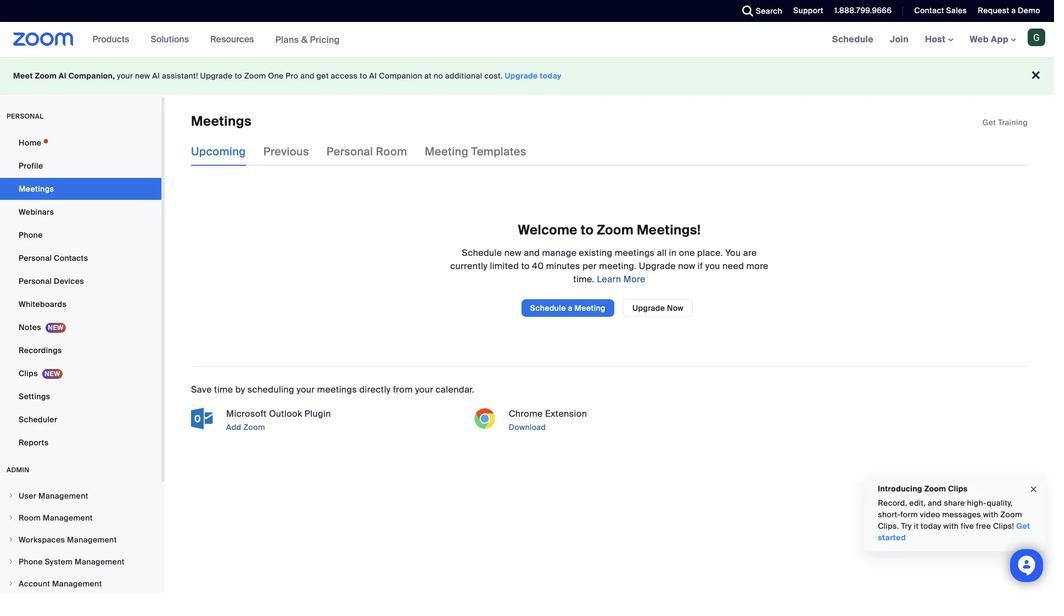 Task type: vqa. For each thing, say whether or not it's contained in the screenshot.
Phone System Management Menu Item
yes



Task type: describe. For each thing, give the bounding box(es) containing it.
new inside meet zoom ai companion, footer
[[135, 71, 150, 81]]

personal for personal devices
[[19, 276, 52, 286]]

zoom up existing
[[597, 222, 634, 239]]

plugin
[[305, 408, 331, 420]]

minutes
[[546, 260, 581, 272]]

contact
[[915, 5, 945, 15]]

phone system management menu item
[[0, 552, 162, 573]]

if
[[698, 260, 704, 272]]

meeting.
[[600, 260, 637, 272]]

system
[[45, 557, 73, 567]]

meeting inside tab list
[[425, 145, 469, 159]]

your for new
[[117, 71, 133, 81]]

meet
[[13, 71, 33, 81]]

search button
[[734, 0, 786, 22]]

learn more
[[595, 274, 646, 285]]

learn more link
[[595, 274, 646, 285]]

from
[[393, 384, 413, 395]]

profile picture image
[[1029, 29, 1046, 46]]

management for workspaces management
[[67, 535, 117, 545]]

webinars
[[19, 207, 54, 217]]

1 vertical spatial with
[[944, 521, 959, 531]]

host button
[[926, 34, 954, 45]]

request a demo
[[979, 5, 1041, 15]]

web app
[[971, 34, 1009, 45]]

save
[[191, 384, 212, 395]]

room inside menu item
[[19, 513, 41, 523]]

high-
[[968, 498, 987, 508]]

1 horizontal spatial with
[[984, 510, 999, 520]]

schedule for schedule
[[833, 34, 874, 45]]

get for get started
[[1017, 521, 1031, 531]]

and for record, edit, and share high-quality, short-form video messages with zoom clips. try it today with five free clips!
[[929, 498, 943, 508]]

room inside tabs of meeting tab list
[[376, 145, 407, 159]]

zoom inside 'record, edit, and share high-quality, short-form video messages with zoom clips. try it today with five free clips!'
[[1001, 510, 1023, 520]]

2 horizontal spatial your
[[415, 384, 434, 395]]

management inside "menu item"
[[75, 557, 125, 567]]

sales
[[947, 5, 968, 15]]

schedule for schedule a meeting
[[531, 303, 566, 313]]

add
[[226, 422, 241, 432]]

upgrade right "cost."
[[505, 71, 538, 81]]

get for get training
[[983, 118, 997, 127]]

quality,
[[987, 498, 1013, 508]]

phone for phone
[[19, 230, 43, 240]]

right image for user management
[[8, 493, 14, 499]]

home link
[[0, 132, 162, 154]]

today inside meet zoom ai companion, footer
[[540, 71, 562, 81]]

now
[[668, 303, 684, 313]]

close image
[[1030, 483, 1039, 496]]

in
[[670, 247, 677, 259]]

welcome to zoom meetings!
[[518, 222, 701, 239]]

user management menu item
[[0, 486, 162, 507]]

introducing zoom clips
[[879, 484, 968, 494]]

recordings link
[[0, 340, 162, 362]]

to inside schedule new and manage existing meetings all in one place. you are currently limited to 40 minutes per meeting. upgrade now if you need more time.
[[522, 260, 530, 272]]

reports link
[[0, 432, 162, 454]]

product information navigation
[[84, 22, 348, 58]]

home
[[19, 138, 41, 148]]

scheduling
[[248, 384, 294, 395]]

messages
[[943, 510, 982, 520]]

demo
[[1019, 5, 1041, 15]]

additional
[[446, 71, 483, 81]]

get started
[[879, 521, 1031, 543]]

started
[[879, 533, 907, 543]]

room management menu item
[[0, 508, 162, 529]]

clips link
[[0, 363, 162, 385]]

account management menu item
[[0, 574, 162, 593]]

join link
[[882, 22, 918, 57]]

personal devices link
[[0, 270, 162, 292]]

workspaces
[[19, 535, 65, 545]]

zoom logo image
[[13, 32, 73, 46]]

personal menu menu
[[0, 132, 162, 455]]

templates
[[472, 145, 527, 159]]

schedule new and manage existing meetings all in one place. you are currently limited to 40 minutes per meeting. upgrade now if you need more time.
[[451, 247, 769, 285]]

companion
[[379, 71, 423, 81]]

web app button
[[971, 34, 1017, 45]]

3 ai from the left
[[370, 71, 377, 81]]

microsoft outlook plugin add zoom
[[226, 408, 331, 432]]

zoom right meet
[[35, 71, 57, 81]]

free
[[977, 521, 992, 531]]

workspaces management
[[19, 535, 117, 545]]

more
[[747, 260, 769, 272]]

limited
[[490, 260, 519, 272]]

right image for room management
[[8, 515, 14, 521]]

add zoom link
[[224, 421, 463, 434]]

a for schedule
[[568, 303, 573, 313]]

get training
[[983, 118, 1029, 127]]

account
[[19, 579, 50, 589]]

time.
[[574, 274, 595, 285]]

phone system management
[[19, 557, 125, 567]]

meetings link
[[0, 178, 162, 200]]

join
[[891, 34, 909, 45]]

upgrade down product information navigation
[[200, 71, 233, 81]]

upgrade now button
[[624, 299, 693, 317]]

manage
[[543, 247, 577, 259]]

phone for phone system management
[[19, 557, 43, 567]]

personal for personal room
[[327, 145, 373, 159]]

upgrade inside schedule new and manage existing meetings all in one place. you are currently limited to 40 minutes per meeting. upgrade now if you need more time.
[[639, 260, 676, 272]]

upgrade inside button
[[633, 303, 666, 313]]

profile link
[[0, 155, 162, 177]]

1.888.799.9666 button up join
[[827, 0, 895, 22]]

devices
[[54, 276, 84, 286]]

settings link
[[0, 386, 162, 408]]

2 ai from the left
[[152, 71, 160, 81]]

edit,
[[910, 498, 926, 508]]

management for user management
[[38, 491, 88, 501]]

management for room management
[[43, 513, 93, 523]]

currently
[[451, 260, 488, 272]]

download link
[[507, 421, 746, 434]]

time
[[214, 384, 233, 395]]

try
[[902, 521, 912, 531]]

search
[[756, 6, 783, 16]]

get
[[317, 71, 329, 81]]

today inside 'record, edit, and share high-quality, short-form video messages with zoom clips. try it today with five free clips!'
[[921, 521, 942, 531]]

pricing
[[310, 34, 340, 45]]

are
[[744, 247, 758, 259]]

chrome
[[509, 408, 543, 420]]

user
[[19, 491, 36, 501]]

tabs of meeting tab list
[[191, 138, 544, 166]]

support
[[794, 5, 824, 15]]

resources button
[[210, 22, 259, 57]]

cost.
[[485, 71, 503, 81]]



Task type: locate. For each thing, give the bounding box(es) containing it.
meeting down 'time.' at the right top of page
[[575, 303, 606, 313]]

one
[[268, 71, 284, 81]]

plans & pricing
[[276, 34, 340, 45]]

1 horizontal spatial and
[[524, 247, 540, 259]]

and for schedule new and manage existing meetings all in one place. you are currently limited to 40 minutes per meeting. upgrade now if you need more time.
[[524, 247, 540, 259]]

meetings up plugin
[[317, 384, 357, 395]]

and inside 'record, edit, and share high-quality, short-form video messages with zoom clips. try it today with five free clips!'
[[929, 498, 943, 508]]

personal inside tabs of meeting tab list
[[327, 145, 373, 159]]

3 right image from the top
[[8, 537, 14, 543]]

1 right image from the top
[[8, 493, 14, 499]]

0 vertical spatial room
[[376, 145, 407, 159]]

0 horizontal spatial get
[[983, 118, 997, 127]]

1 vertical spatial room
[[19, 513, 41, 523]]

0 horizontal spatial a
[[568, 303, 573, 313]]

1 horizontal spatial get
[[1017, 521, 1031, 531]]

ai left companion,
[[59, 71, 67, 81]]

admin menu menu
[[0, 486, 162, 593]]

zoom
[[35, 71, 57, 81], [244, 71, 266, 81], [597, 222, 634, 239], [244, 422, 265, 432], [925, 484, 947, 494], [1001, 510, 1023, 520]]

upgrade left now
[[633, 303, 666, 313]]

schedule up currently
[[462, 247, 502, 259]]

five
[[961, 521, 975, 531]]

2 horizontal spatial and
[[929, 498, 943, 508]]

1 horizontal spatial meeting
[[575, 303, 606, 313]]

clips inside personal menu menu
[[19, 369, 38, 379]]

access
[[331, 71, 358, 81]]

your inside meet zoom ai companion, footer
[[117, 71, 133, 81]]

all
[[657, 247, 667, 259]]

0 horizontal spatial ai
[[59, 71, 67, 81]]

assistant!
[[162, 71, 198, 81]]

new inside schedule new and manage existing meetings all in one place. you are currently limited to 40 minutes per meeting. upgrade now if you need more time.
[[505, 247, 522, 259]]

resources
[[210, 34, 254, 45]]

download
[[509, 422, 546, 432]]

get right clips! at the right
[[1017, 521, 1031, 531]]

2 horizontal spatial ai
[[370, 71, 377, 81]]

personal inside the personal contacts link
[[19, 253, 52, 263]]

schedule link
[[825, 22, 882, 57]]

meetings up the meeting. on the right
[[615, 247, 655, 259]]

workspaces management menu item
[[0, 530, 162, 551]]

1 vertical spatial meetings
[[317, 384, 357, 395]]

0 vertical spatial new
[[135, 71, 150, 81]]

0 horizontal spatial with
[[944, 521, 959, 531]]

learn
[[597, 274, 622, 285]]

per
[[583, 260, 597, 272]]

phone inside "menu item"
[[19, 557, 43, 567]]

schedule inside schedule new and manage existing meetings all in one place. you are currently limited to 40 minutes per meeting. upgrade now if you need more time.
[[462, 247, 502, 259]]

meetings for your
[[317, 384, 357, 395]]

notes
[[19, 323, 41, 332]]

today
[[540, 71, 562, 81], [921, 521, 942, 531]]

zoom down microsoft
[[244, 422, 265, 432]]

0 vertical spatial meeting
[[425, 145, 469, 159]]

0 horizontal spatial meetings
[[317, 384, 357, 395]]

right image left 'account'
[[8, 581, 14, 587]]

profile
[[19, 161, 43, 171]]

meet zoom ai companion, footer
[[0, 57, 1055, 95]]

new
[[135, 71, 150, 81], [505, 247, 522, 259]]

with up 'free'
[[984, 510, 999, 520]]

to left 40
[[522, 260, 530, 272]]

1 vertical spatial new
[[505, 247, 522, 259]]

request a demo link
[[970, 0, 1055, 22], [979, 5, 1041, 15]]

a left demo
[[1012, 5, 1017, 15]]

at
[[425, 71, 432, 81]]

get inside get started
[[1017, 521, 1031, 531]]

schedule down 40
[[531, 303, 566, 313]]

management up phone system management "menu item"
[[67, 535, 117, 545]]

0 horizontal spatial schedule
[[462, 247, 502, 259]]

personal inside personal devices link
[[19, 276, 52, 286]]

your for meetings
[[297, 384, 315, 395]]

0 vertical spatial a
[[1012, 5, 1017, 15]]

meetings navigation
[[825, 22, 1055, 58]]

ai
[[59, 71, 67, 81], [152, 71, 160, 81], [370, 71, 377, 81]]

to down "resources" dropdown button
[[235, 71, 242, 81]]

meetings
[[191, 113, 252, 130], [19, 184, 54, 194]]

0 vertical spatial schedule
[[833, 34, 874, 45]]

1 ai from the left
[[59, 71, 67, 81]]

0 vertical spatial phone
[[19, 230, 43, 240]]

1 vertical spatial schedule
[[462, 247, 502, 259]]

more
[[624, 274, 646, 285]]

40
[[532, 260, 544, 272]]

user management
[[19, 491, 88, 501]]

right image
[[8, 493, 14, 499], [8, 515, 14, 521], [8, 537, 14, 543]]

a down "minutes"
[[568, 303, 573, 313]]

meeting inside button
[[575, 303, 606, 313]]

notes link
[[0, 316, 162, 338]]

meetings for existing
[[615, 247, 655, 259]]

admin
[[7, 466, 30, 475]]

1 vertical spatial right image
[[8, 515, 14, 521]]

and
[[301, 71, 315, 81], [524, 247, 540, 259], [929, 498, 943, 508]]

plans
[[276, 34, 299, 45]]

save time by scheduling your meetings directly from your calendar.
[[191, 384, 475, 395]]

0 vertical spatial personal
[[327, 145, 373, 159]]

training
[[999, 118, 1029, 127]]

solutions button
[[151, 22, 194, 57]]

phone inside personal menu menu
[[19, 230, 43, 240]]

right image inside phone system management "menu item"
[[8, 559, 14, 565]]

to up existing
[[581, 222, 594, 239]]

pro
[[286, 71, 299, 81]]

management up 'account management' menu item
[[75, 557, 125, 567]]

app
[[992, 34, 1009, 45]]

1 vertical spatial today
[[921, 521, 942, 531]]

zoom inside microsoft outlook plugin add zoom
[[244, 422, 265, 432]]

2 vertical spatial schedule
[[531, 303, 566, 313]]

form
[[901, 510, 919, 520]]

1 right image from the top
[[8, 559, 14, 565]]

1 horizontal spatial ai
[[152, 71, 160, 81]]

a inside button
[[568, 303, 573, 313]]

0 horizontal spatial your
[[117, 71, 133, 81]]

meetings inside schedule new and manage existing meetings all in one place. you are currently limited to 40 minutes per meeting. upgrade now if you need more time.
[[615, 247, 655, 259]]

right image for account
[[8, 581, 14, 587]]

companion,
[[68, 71, 115, 81]]

0 horizontal spatial clips
[[19, 369, 38, 379]]

right image left system
[[8, 559, 14, 565]]

solutions
[[151, 34, 189, 45]]

webinars link
[[0, 201, 162, 223]]

1 vertical spatial get
[[1017, 521, 1031, 531]]

0 vertical spatial with
[[984, 510, 999, 520]]

and inside meet zoom ai companion, footer
[[301, 71, 315, 81]]

whiteboards link
[[0, 293, 162, 315]]

contacts
[[54, 253, 88, 263]]

2 vertical spatial and
[[929, 498, 943, 508]]

meet zoom ai companion, your new ai assistant! upgrade to zoom one pro and get access to ai companion at no additional cost. upgrade today
[[13, 71, 562, 81]]

0 vertical spatial and
[[301, 71, 315, 81]]

phone down the webinars at top
[[19, 230, 43, 240]]

clips!
[[994, 521, 1015, 531]]

2 right image from the top
[[8, 515, 14, 521]]

0 horizontal spatial and
[[301, 71, 315, 81]]

1.888.799.9666 button
[[827, 0, 895, 22], [835, 5, 893, 15]]

schedule for schedule new and manage existing meetings all in one place. you are currently limited to 40 minutes per meeting. upgrade now if you need more time.
[[462, 247, 502, 259]]

clips up the share
[[949, 484, 968, 494]]

contact sales
[[915, 5, 968, 15]]

schedule
[[833, 34, 874, 45], [462, 247, 502, 259], [531, 303, 566, 313]]

1 vertical spatial a
[[568, 303, 573, 313]]

1 vertical spatial personal
[[19, 253, 52, 263]]

zoom up edit,
[[925, 484, 947, 494]]

your up plugin
[[297, 384, 315, 395]]

record, edit, and share high-quality, short-form video messages with zoom clips. try it today with five free clips!
[[879, 498, 1023, 531]]

1 horizontal spatial new
[[505, 247, 522, 259]]

new up limited
[[505, 247, 522, 259]]

products
[[93, 34, 129, 45]]

need
[[723, 260, 745, 272]]

1 vertical spatial clips
[[949, 484, 968, 494]]

meetings up the webinars at top
[[19, 184, 54, 194]]

2 vertical spatial right image
[[8, 537, 14, 543]]

right image left room management
[[8, 515, 14, 521]]

and up video
[[929, 498, 943, 508]]

a for request
[[1012, 5, 1017, 15]]

banner
[[0, 22, 1055, 58]]

1 horizontal spatial meetings
[[191, 113, 252, 130]]

1 vertical spatial phone
[[19, 557, 43, 567]]

2 right image from the top
[[8, 581, 14, 587]]

clips.
[[879, 521, 900, 531]]

0 horizontal spatial new
[[135, 71, 150, 81]]

1.888.799.9666 button up schedule link
[[835, 5, 893, 15]]

directly
[[360, 384, 391, 395]]

schedule down 1.888.799.9666
[[833, 34, 874, 45]]

1 horizontal spatial schedule
[[531, 303, 566, 313]]

1 horizontal spatial clips
[[949, 484, 968, 494]]

0 vertical spatial right image
[[8, 559, 14, 565]]

zoom up clips! at the right
[[1001, 510, 1023, 520]]

0 vertical spatial meetings
[[191, 113, 252, 130]]

right image
[[8, 559, 14, 565], [8, 581, 14, 587]]

your right companion,
[[117, 71, 133, 81]]

new left assistant!
[[135, 71, 150, 81]]

0 vertical spatial get
[[983, 118, 997, 127]]

0 vertical spatial clips
[[19, 369, 38, 379]]

clips up settings
[[19, 369, 38, 379]]

request
[[979, 5, 1010, 15]]

chrome extension download
[[509, 408, 588, 432]]

2 vertical spatial personal
[[19, 276, 52, 286]]

schedule a meeting button
[[522, 299, 615, 317]]

place.
[[698, 247, 724, 259]]

right image for phone
[[8, 559, 14, 565]]

1 horizontal spatial meetings
[[615, 247, 655, 259]]

right image inside 'user management' menu item
[[8, 493, 14, 499]]

and left 'get'
[[301, 71, 315, 81]]

2 phone from the top
[[19, 557, 43, 567]]

web
[[971, 34, 990, 45]]

1 vertical spatial right image
[[8, 581, 14, 587]]

right image inside 'account management' menu item
[[8, 581, 14, 587]]

management up workspaces management
[[43, 513, 93, 523]]

1 horizontal spatial today
[[921, 521, 942, 531]]

0 vertical spatial today
[[540, 71, 562, 81]]

1.888.799.9666
[[835, 5, 893, 15]]

no
[[434, 71, 443, 81]]

schedule inside button
[[531, 303, 566, 313]]

2 horizontal spatial schedule
[[833, 34, 874, 45]]

one
[[679, 247, 696, 259]]

reports
[[19, 438, 49, 448]]

previous
[[264, 145, 309, 159]]

and up 40
[[524, 247, 540, 259]]

right image inside 'room management' menu item
[[8, 515, 14, 521]]

management up room management
[[38, 491, 88, 501]]

1 vertical spatial and
[[524, 247, 540, 259]]

clips
[[19, 369, 38, 379], [949, 484, 968, 494]]

right image left user
[[8, 493, 14, 499]]

meetings
[[615, 247, 655, 259], [317, 384, 357, 395]]

banner containing products
[[0, 22, 1055, 58]]

1 vertical spatial meeting
[[575, 303, 606, 313]]

personal contacts
[[19, 253, 88, 263]]

ai left assistant!
[[152, 71, 160, 81]]

schedule inside meetings navigation
[[833, 34, 874, 45]]

1 horizontal spatial room
[[376, 145, 407, 159]]

right image for workspaces management
[[8, 537, 14, 543]]

meetings up upcoming
[[191, 113, 252, 130]]

calendar.
[[436, 384, 475, 395]]

meeting left templates
[[425, 145, 469, 159]]

management down phone system management "menu item"
[[52, 579, 102, 589]]

0 vertical spatial right image
[[8, 493, 14, 499]]

your right from
[[415, 384, 434, 395]]

right image inside workspaces management menu item
[[8, 537, 14, 543]]

0 horizontal spatial room
[[19, 513, 41, 523]]

outlook
[[269, 408, 302, 420]]

0 vertical spatial meetings
[[615, 247, 655, 259]]

meeting
[[425, 145, 469, 159], [575, 303, 606, 313]]

a
[[1012, 5, 1017, 15], [568, 303, 573, 313]]

meetings inside meetings link
[[19, 184, 54, 194]]

0 horizontal spatial meetings
[[19, 184, 54, 194]]

1 horizontal spatial a
[[1012, 5, 1017, 15]]

phone up 'account'
[[19, 557, 43, 567]]

zoom left one
[[244, 71, 266, 81]]

1 phone from the top
[[19, 230, 43, 240]]

get left the training
[[983, 118, 997, 127]]

0 horizontal spatial today
[[540, 71, 562, 81]]

ai left the companion
[[370, 71, 377, 81]]

1 horizontal spatial your
[[297, 384, 315, 395]]

now
[[679, 260, 696, 272]]

and inside schedule new and manage existing meetings all in one place. you are currently limited to 40 minutes per meeting. upgrade now if you need more time.
[[524, 247, 540, 259]]

right image left workspaces at the left of page
[[8, 537, 14, 543]]

1 vertical spatial meetings
[[19, 184, 54, 194]]

with down messages at the right bottom of the page
[[944, 521, 959, 531]]

extension
[[546, 408, 588, 420]]

upgrade down all at the top of the page
[[639, 260, 676, 272]]

management for account management
[[52, 579, 102, 589]]

personal for personal contacts
[[19, 253, 52, 263]]

to right access
[[360, 71, 368, 81]]

products button
[[93, 22, 134, 57]]

0 horizontal spatial meeting
[[425, 145, 469, 159]]



